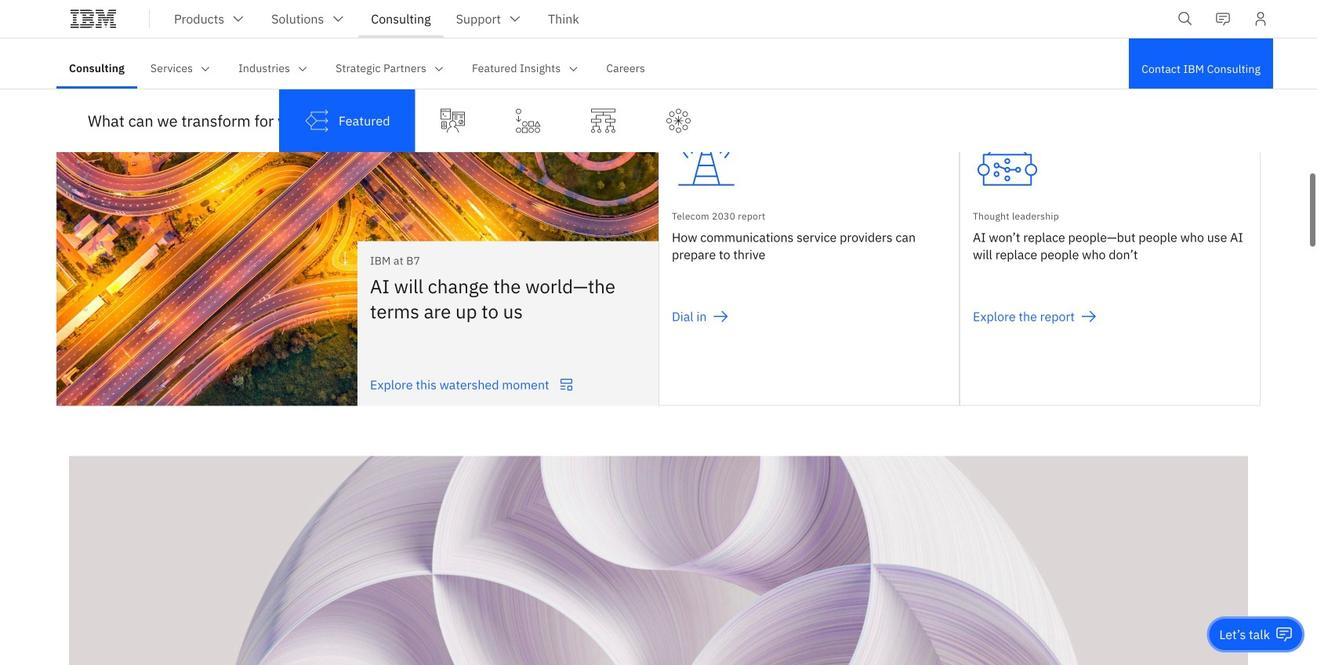 Task type: vqa. For each thing, say whether or not it's contained in the screenshot.
Let's talk element
yes



Task type: locate. For each thing, give the bounding box(es) containing it.
let's talk element
[[1220, 626, 1271, 643]]



